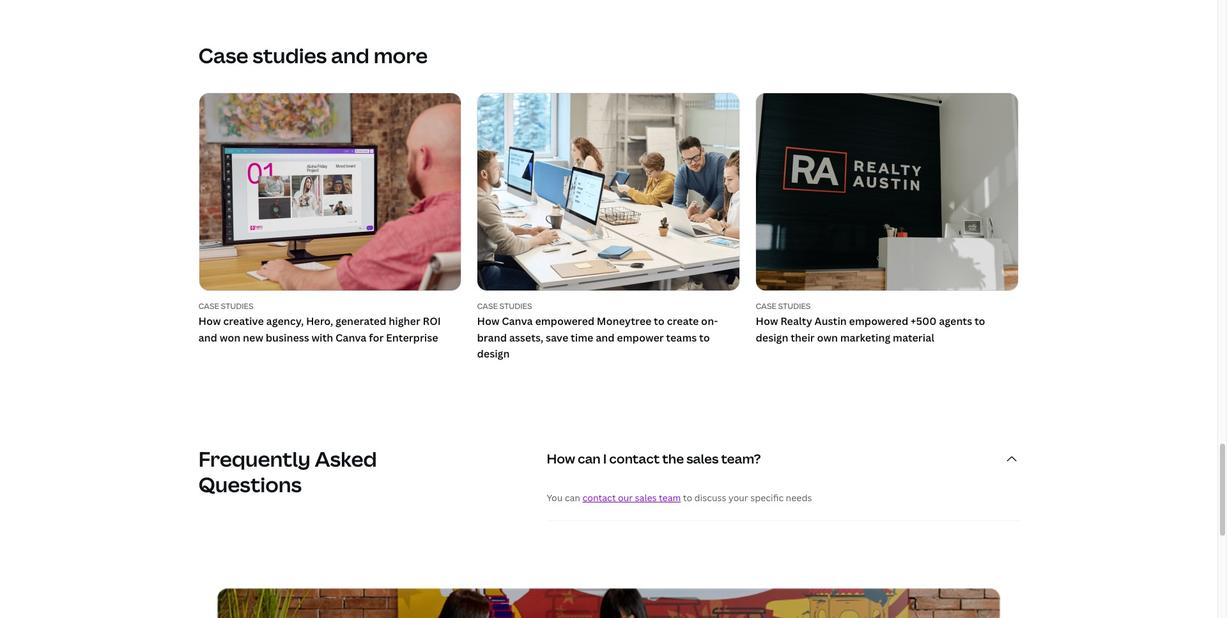 Task type: describe. For each thing, give the bounding box(es) containing it.
canva inside case studies how creative agency, hero, generated higher roi and won new business with canva for enterprise
[[336, 331, 367, 345]]

save
[[546, 331, 568, 345]]

empowered inside case studies how canva empowered moneytree to create on- brand assets, save time and empower teams to design
[[535, 315, 594, 329]]

creative
[[223, 315, 264, 329]]

questions
[[198, 471, 302, 498]]

how can i contact the sales team?
[[547, 451, 761, 468]]

studies for more
[[253, 41, 327, 69]]

new
[[243, 331, 263, 345]]

brand
[[477, 331, 507, 345]]

won
[[220, 331, 240, 345]]

on-
[[701, 315, 718, 329]]

case studies and more
[[198, 41, 428, 69]]

to inside case studies how realty austin empowered +500 agents to design their own marketing material
[[975, 315, 985, 329]]

how for how realty austin empowered +500 agents to design their own marketing material
[[756, 315, 778, 329]]

canva inside case studies how canva empowered moneytree to create on- brand assets, save time and empower teams to design
[[502, 315, 533, 329]]

our
[[618, 492, 633, 504]]

their
[[791, 331, 815, 345]]

with
[[312, 331, 333, 345]]

how can i contact the sales team? button
[[547, 436, 1019, 483]]

you
[[547, 492, 563, 504]]

case for case studies how creative agency, hero, generated higher roi and won new business with canva for enterprise
[[198, 301, 219, 312]]

higher
[[389, 315, 420, 329]]

team?
[[721, 451, 761, 468]]

to left create
[[654, 315, 665, 329]]

i
[[603, 451, 607, 468]]

hero,
[[306, 315, 333, 329]]

case studies how canva empowered moneytree to create on- brand assets, save time and empower teams to design
[[477, 301, 718, 361]]

material
[[893, 331, 934, 345]]

team
[[659, 492, 681, 504]]

can for you
[[565, 492, 580, 504]]

sales inside dropdown button
[[686, 451, 719, 468]]

imageonly image
[[199, 93, 461, 291]]

discuss
[[694, 492, 726, 504]]

time
[[571, 331, 593, 345]]

imageonly image for empowered
[[756, 93, 1018, 291]]

frequently
[[198, 445, 311, 473]]

frequently asked questions
[[198, 445, 377, 498]]

imageonly image for moneytree
[[478, 93, 740, 291]]

empowered inside case studies how realty austin empowered +500 agents to design their own marketing material
[[849, 315, 908, 329]]

business
[[266, 331, 309, 345]]

and inside case studies how canva empowered moneytree to create on- brand assets, save time and empower teams to design
[[596, 331, 615, 345]]

teams
[[666, 331, 697, 345]]

austin
[[815, 315, 847, 329]]

agents
[[939, 315, 972, 329]]

0 horizontal spatial sales
[[635, 492, 657, 504]]

how inside dropdown button
[[547, 451, 575, 468]]



Task type: locate. For each thing, give the bounding box(es) containing it.
studies inside case studies how realty austin empowered +500 agents to design their own marketing material
[[778, 301, 811, 312]]

empowered
[[535, 315, 594, 329], [849, 315, 908, 329]]

can inside dropdown button
[[578, 451, 601, 468]]

1 horizontal spatial imageonly image
[[756, 93, 1018, 291]]

sales
[[686, 451, 719, 468], [635, 492, 657, 504]]

and left more
[[331, 41, 369, 69]]

1 vertical spatial contact
[[582, 492, 616, 504]]

case inside case studies how creative agency, hero, generated higher roi and won new business with canva for enterprise
[[198, 301, 219, 312]]

marketing
[[840, 331, 890, 345]]

can for how
[[578, 451, 601, 468]]

design inside case studies how canva empowered moneytree to create on- brand assets, save time and empower teams to design
[[477, 347, 510, 361]]

assets,
[[509, 331, 543, 345]]

to right "agents"
[[975, 315, 985, 329]]

0 vertical spatial sales
[[686, 451, 719, 468]]

and
[[331, 41, 369, 69], [198, 331, 217, 345], [596, 331, 615, 345]]

0 vertical spatial design
[[756, 331, 788, 345]]

roi
[[423, 315, 441, 329]]

canva up assets,
[[502, 315, 533, 329]]

how inside case studies how realty austin empowered +500 agents to design their own marketing material
[[756, 315, 778, 329]]

realty
[[780, 315, 812, 329]]

imageonly image
[[478, 93, 740, 291], [756, 93, 1018, 291]]

case studies how creative agency, hero, generated higher roi and won new business with canva for enterprise
[[198, 301, 441, 345]]

empowered up "marketing"
[[849, 315, 908, 329]]

0 vertical spatial canva
[[502, 315, 533, 329]]

case studies how realty austin empowered +500 agents to design their own marketing material
[[756, 301, 985, 345]]

0 horizontal spatial and
[[198, 331, 217, 345]]

studies for realty
[[778, 301, 811, 312]]

design
[[756, 331, 788, 345], [477, 347, 510, 361]]

1 empowered from the left
[[535, 315, 594, 329]]

own
[[817, 331, 838, 345]]

studies inside case studies how canva empowered moneytree to create on- brand assets, save time and empower teams to design
[[499, 301, 532, 312]]

create
[[667, 315, 699, 329]]

how inside case studies how creative agency, hero, generated higher roi and won new business with canva for enterprise
[[198, 315, 221, 329]]

1 imageonly image from the left
[[478, 93, 740, 291]]

can left i
[[578, 451, 601, 468]]

case for case studies how realty austin empowered +500 agents to design their own marketing material
[[756, 301, 776, 312]]

how
[[198, 315, 221, 329], [477, 315, 499, 329], [756, 315, 778, 329], [547, 451, 575, 468]]

empower
[[617, 331, 664, 345]]

contact left our
[[582, 492, 616, 504]]

contact right i
[[609, 451, 660, 468]]

to right team
[[683, 492, 692, 504]]

you can contact our sales team to discuss your specific needs
[[547, 492, 812, 504]]

0 horizontal spatial imageonly image
[[478, 93, 740, 291]]

your
[[729, 492, 748, 504]]

2 empowered from the left
[[849, 315, 908, 329]]

0 horizontal spatial empowered
[[535, 315, 594, 329]]

specific
[[750, 492, 784, 504]]

how up you
[[547, 451, 575, 468]]

to
[[654, 315, 665, 329], [975, 315, 985, 329], [699, 331, 710, 345], [683, 492, 692, 504]]

how for how canva empowered moneytree to create on- brand assets, save time and empower teams to design
[[477, 315, 499, 329]]

case inside case studies how canva empowered moneytree to create on- brand assets, save time and empower teams to design
[[477, 301, 498, 312]]

enterprise
[[386, 331, 438, 345]]

studies
[[253, 41, 327, 69], [221, 301, 253, 312], [499, 301, 532, 312], [778, 301, 811, 312]]

1 horizontal spatial sales
[[686, 451, 719, 468]]

for
[[369, 331, 384, 345]]

canva
[[502, 315, 533, 329], [336, 331, 367, 345]]

1 vertical spatial canva
[[336, 331, 367, 345]]

1 vertical spatial can
[[565, 492, 580, 504]]

1 horizontal spatial design
[[756, 331, 788, 345]]

design down brand
[[477, 347, 510, 361]]

contact inside dropdown button
[[609, 451, 660, 468]]

empowered up save
[[535, 315, 594, 329]]

asked
[[315, 445, 377, 473]]

how up won
[[198, 315, 221, 329]]

0 vertical spatial can
[[578, 451, 601, 468]]

more
[[374, 41, 428, 69]]

design down realty at the right bottom of page
[[756, 331, 788, 345]]

canva down generated
[[336, 331, 367, 345]]

2 horizontal spatial and
[[596, 331, 615, 345]]

0 horizontal spatial design
[[477, 347, 510, 361]]

studies for creative
[[221, 301, 253, 312]]

1 horizontal spatial and
[[331, 41, 369, 69]]

contact
[[609, 451, 660, 468], [582, 492, 616, 504]]

0 vertical spatial contact
[[609, 451, 660, 468]]

case
[[198, 41, 248, 69], [198, 301, 219, 312], [477, 301, 498, 312], [756, 301, 776, 312]]

case for case studies and more
[[198, 41, 248, 69]]

1 vertical spatial design
[[477, 347, 510, 361]]

moneytree
[[597, 315, 651, 329]]

1 horizontal spatial empowered
[[849, 315, 908, 329]]

generated
[[336, 315, 386, 329]]

how for how creative agency, hero, generated higher roi and won new business with canva for enterprise
[[198, 315, 221, 329]]

contact our sales team link
[[582, 492, 681, 504]]

agency,
[[266, 315, 304, 329]]

1 vertical spatial sales
[[635, 492, 657, 504]]

how left realty at the right bottom of page
[[756, 315, 778, 329]]

design inside case studies how realty austin empowered +500 agents to design their own marketing material
[[756, 331, 788, 345]]

the
[[662, 451, 684, 468]]

how inside case studies how canva empowered moneytree to create on- brand assets, save time and empower teams to design
[[477, 315, 499, 329]]

sales right our
[[635, 492, 657, 504]]

1 horizontal spatial canva
[[502, 315, 533, 329]]

can
[[578, 451, 601, 468], [565, 492, 580, 504]]

sales right the
[[686, 451, 719, 468]]

2 imageonly image from the left
[[756, 93, 1018, 291]]

needs
[[786, 492, 812, 504]]

+500
[[911, 315, 937, 329]]

and inside case studies how creative agency, hero, generated higher roi and won new business with canva for enterprise
[[198, 331, 217, 345]]

studies inside case studies how creative agency, hero, generated higher roi and won new business with canva for enterprise
[[221, 301, 253, 312]]

case inside case studies how realty austin empowered +500 agents to design their own marketing material
[[756, 301, 776, 312]]

0 horizontal spatial canva
[[336, 331, 367, 345]]

how up brand
[[477, 315, 499, 329]]

case for case studies how canva empowered moneytree to create on- brand assets, save time and empower teams to design
[[477, 301, 498, 312]]

can right you
[[565, 492, 580, 504]]

and left won
[[198, 331, 217, 345]]

and right time
[[596, 331, 615, 345]]

studies for canva
[[499, 301, 532, 312]]

to down on-
[[699, 331, 710, 345]]



Task type: vqa. For each thing, say whether or not it's contained in the screenshot.
the students
no



